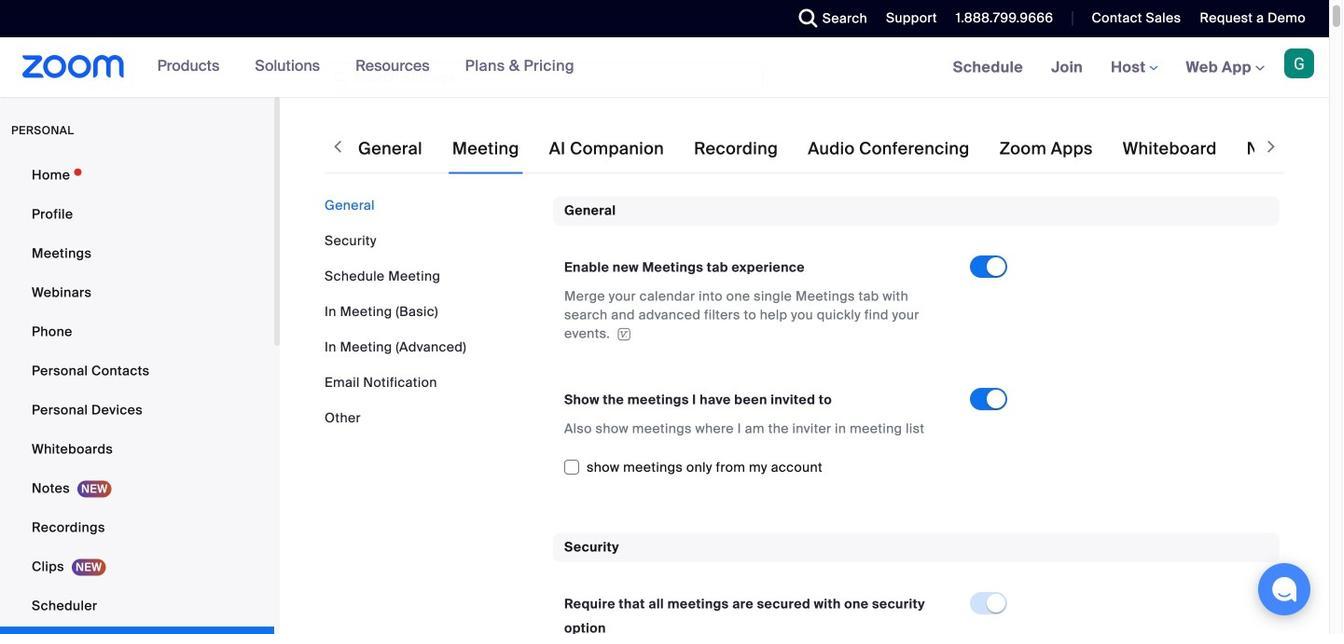 Task type: vqa. For each thing, say whether or not it's contained in the screenshot.
Home link
no



Task type: describe. For each thing, give the bounding box(es) containing it.
zoom logo image
[[22, 55, 125, 78]]

meetings navigation
[[939, 37, 1330, 98]]

product information navigation
[[143, 37, 589, 97]]

personal menu menu
[[0, 157, 274, 635]]

security element
[[553, 533, 1280, 635]]

application inside general element
[[565, 287, 954, 343]]

scroll left image
[[328, 138, 347, 156]]

scroll right image
[[1263, 138, 1281, 156]]



Task type: locate. For each thing, give the bounding box(es) containing it.
banner
[[0, 37, 1330, 98]]

Search Settings text field
[[325, 63, 763, 93]]

profile picture image
[[1285, 49, 1315, 78]]

general element
[[553, 196, 1280, 503]]

support version for enable new meetings tab experience image
[[615, 328, 634, 341]]

tabs of my account settings page tab list
[[355, 123, 1344, 175]]

menu bar
[[325, 196, 539, 428]]

open chat image
[[1272, 577, 1298, 603]]

application
[[565, 287, 954, 343]]



